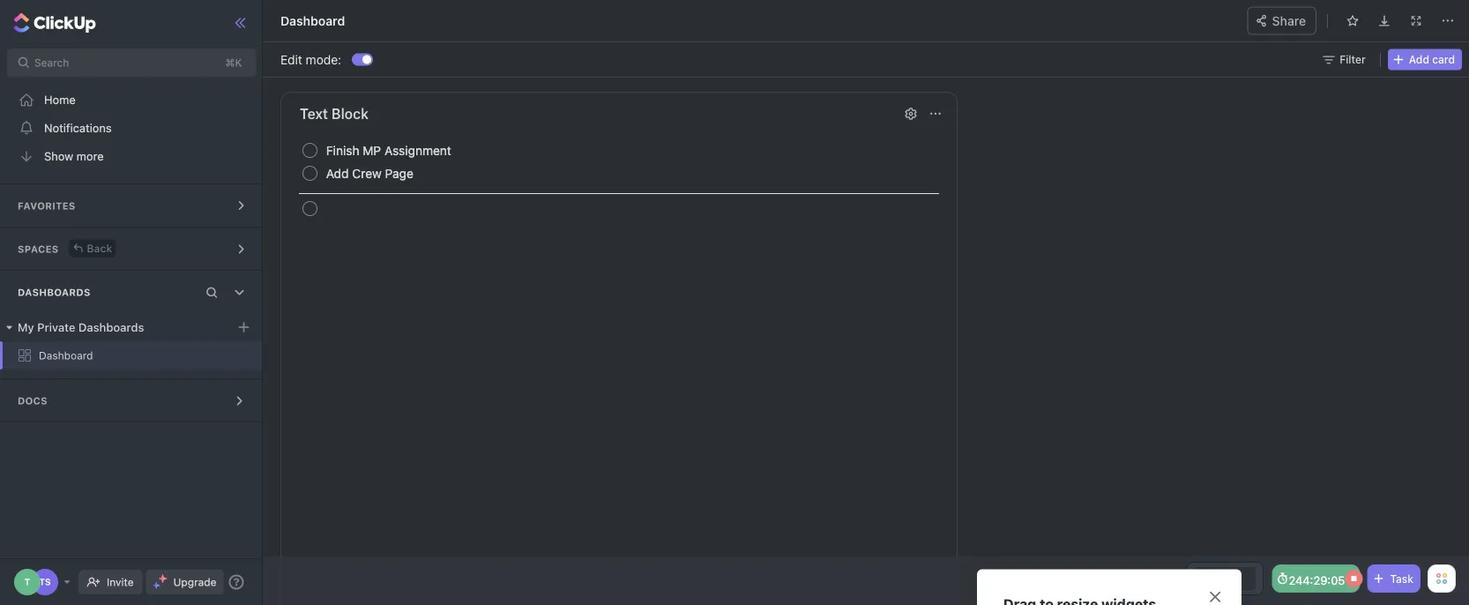 Task type: describe. For each thing, give the bounding box(es) containing it.
add inside finish mp assignment add crew page
[[326, 166, 349, 180]]

more
[[76, 150, 104, 163]]

add card
[[1409, 53, 1455, 66]]

13,
[[1264, 8, 1280, 22]]

⌘k
[[225, 56, 242, 69]]

add card button
[[1388, 49, 1462, 70]]

add inside button
[[1409, 53, 1430, 66]]

upgrade
[[173, 576, 217, 588]]

task
[[1390, 572, 1414, 585]]

show more
[[44, 150, 104, 163]]

card
[[1433, 53, 1455, 66]]

am
[[1359, 8, 1375, 22]]

my
[[18, 321, 34, 334]]

244:29:05
[[1289, 573, 1345, 587]]

upgrade link
[[146, 570, 224, 594]]

my private dashboards
[[18, 321, 144, 334]]

filter button
[[1319, 49, 1373, 70]]

block
[[332, 105, 369, 122]]

sparkle svg 1 image
[[158, 574, 167, 583]]

filter
[[1340, 53, 1366, 66]]

finish
[[326, 143, 359, 157]]

10:10
[[1327, 8, 1356, 22]]

favorites
[[18, 200, 76, 212]]

sidebar navigation
[[0, 0, 266, 605]]

dashboards
[[18, 287, 91, 298]]

share button
[[1248, 7, 1317, 35]]

text block button
[[299, 101, 894, 126]]

back link
[[69, 239, 116, 257]]

mp
[[363, 143, 381, 157]]

dashboards
[[78, 321, 144, 334]]

notifications
[[44, 121, 112, 135]]

notifications link
[[0, 114, 263, 142]]

assignment
[[385, 143, 451, 157]]

ts
[[39, 577, 51, 587]]

private
[[37, 321, 75, 334]]

home
[[44, 93, 76, 106]]

share
[[1272, 13, 1306, 28]]

nov 13, 2023 at 10:10 am
[[1240, 8, 1375, 22]]

search
[[34, 56, 69, 69]]

spaces
[[18, 243, 59, 255]]

crew
[[352, 166, 382, 180]]



Task type: locate. For each thing, give the bounding box(es) containing it.
home link
[[0, 86, 263, 114]]

None text field
[[280, 10, 745, 32]]

invite
[[107, 576, 134, 588]]

nov
[[1240, 8, 1261, 22]]

back
[[87, 242, 112, 254]]

edit
[[280, 52, 302, 67]]

2023
[[1283, 8, 1311, 22]]

sparkle svg 2 image
[[153, 582, 160, 589]]

page
[[385, 166, 413, 180]]

filter button
[[1319, 49, 1373, 70]]

dashboard link
[[0, 341, 263, 370]]

add
[[1409, 53, 1430, 66], [326, 166, 349, 180]]

favorites button
[[0, 184, 263, 227]]

0 horizontal spatial add
[[326, 166, 349, 180]]

add down finish
[[326, 166, 349, 180]]

0 vertical spatial add
[[1409, 53, 1430, 66]]

clickup logo image
[[1387, 7, 1466, 23]]

t
[[24, 577, 30, 587]]

mode:
[[306, 52, 341, 67]]

dialog
[[977, 569, 1242, 605]]

edit mode:
[[280, 52, 341, 67]]

docs
[[18, 395, 47, 407]]

show
[[44, 150, 73, 163]]

dashboard
[[39, 349, 93, 362]]

text
[[300, 105, 328, 122]]

finish mp assignment add crew page
[[326, 143, 451, 180]]

add left card
[[1409, 53, 1430, 66]]

text block
[[300, 105, 369, 122]]

1 horizontal spatial add
[[1409, 53, 1430, 66]]

at
[[1314, 8, 1324, 22]]

1 vertical spatial add
[[326, 166, 349, 180]]



Task type: vqa. For each thing, say whether or not it's contained in the screenshot.
tree inside the the Sidebar NAVIGATION
no



